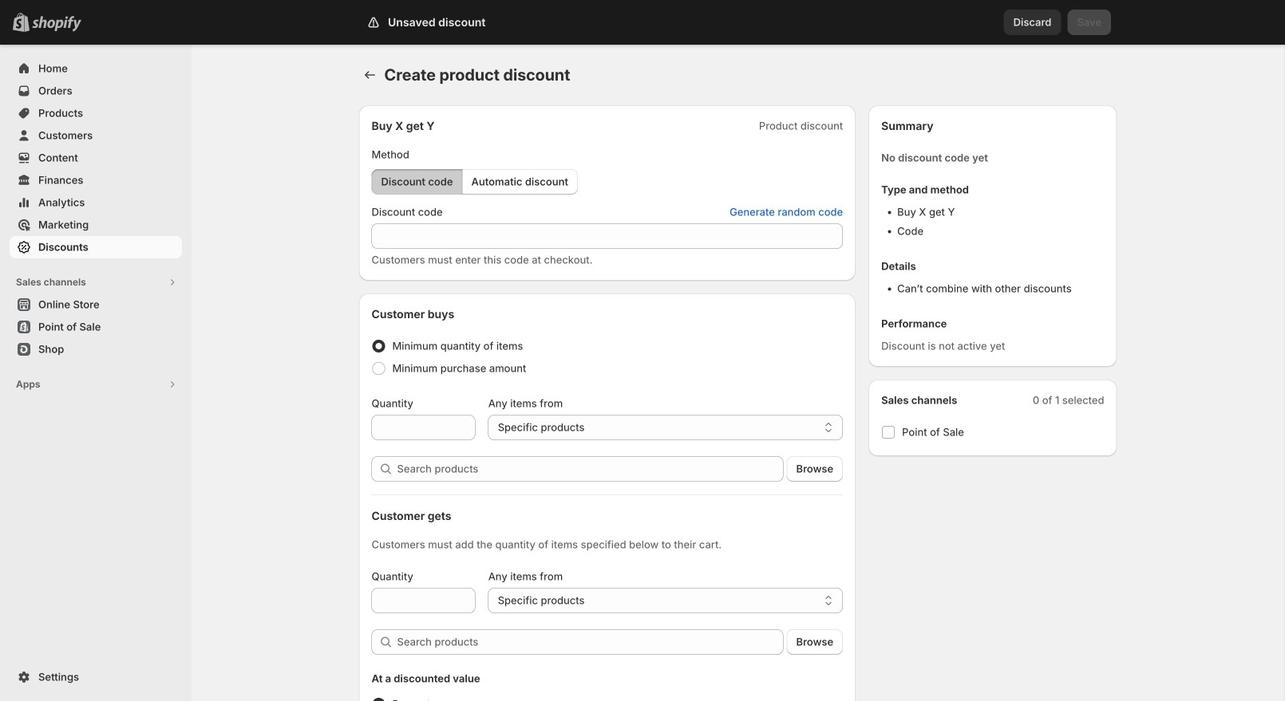 Task type: locate. For each thing, give the bounding box(es) containing it.
0 vertical spatial search products text field
[[397, 457, 784, 482]]

2 search products text field from the top
[[397, 630, 784, 655]]

Search products text field
[[397, 457, 784, 482], [397, 630, 784, 655]]

1 vertical spatial search products text field
[[397, 630, 784, 655]]

None text field
[[372, 224, 843, 249], [372, 415, 476, 441], [372, 224, 843, 249], [372, 415, 476, 441]]

None text field
[[372, 588, 476, 614]]



Task type: describe. For each thing, give the bounding box(es) containing it.
1 search products text field from the top
[[397, 457, 784, 482]]

shopify image
[[32, 16, 81, 32]]



Task type: vqa. For each thing, say whether or not it's contained in the screenshot.
EMAIL FIELD
no



